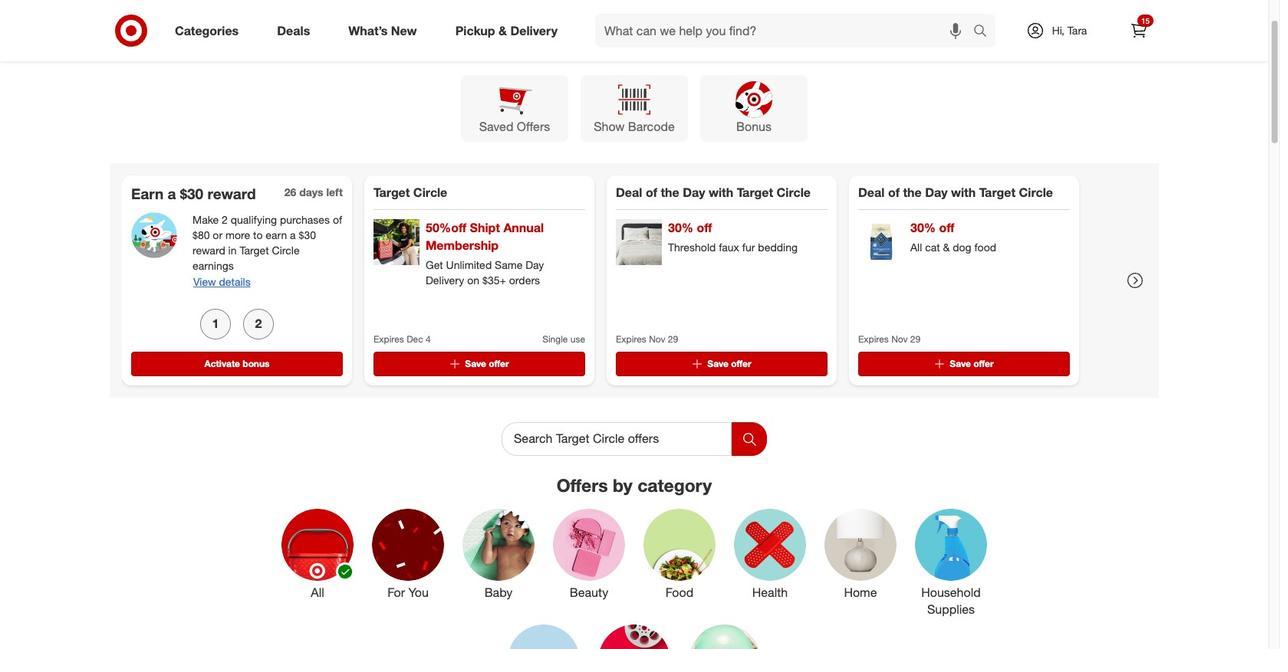 Task type: vqa. For each thing, say whether or not it's contained in the screenshot.
filled
no



Task type: describe. For each thing, give the bounding box(es) containing it.
search button
[[967, 14, 1004, 51]]

beauty button
[[553, 509, 625, 619]]

beauty
[[570, 585, 609, 600]]

bonus link
[[595, 25, 649, 54]]

categories
[[175, 23, 239, 38]]

purchases
[[280, 213, 330, 226]]

saved
[[479, 119, 514, 134]]

earn
[[266, 229, 287, 242]]

15 link
[[1122, 14, 1156, 48]]

0 horizontal spatial bonus
[[601, 29, 643, 47]]

qualifying
[[231, 213, 277, 226]]

food inside button
[[666, 585, 694, 600]]

29 for 30% off all cat & dog food
[[911, 334, 921, 345]]

annual
[[504, 220, 544, 236]]

expires for 30% off all cat & dog food
[[859, 334, 889, 345]]

save offer button for faux
[[616, 352, 828, 377]]

$30 inside make 2 qualifying purchases of $80 or more to earn a $30 reward in target circle earnings view details
[[299, 229, 316, 242]]

on
[[467, 274, 480, 287]]

supplies
[[928, 603, 975, 618]]

toys & sports image
[[689, 626, 761, 650]]

food button
[[644, 509, 716, 619]]

1 horizontal spatial 2
[[255, 316, 262, 332]]

in
[[228, 244, 237, 257]]

dog
[[953, 241, 972, 254]]

activate bonus button
[[131, 352, 343, 377]]

partners
[[686, 29, 742, 47]]

unlimited
[[446, 258, 492, 271]]

earn a $30 reward
[[131, 185, 256, 203]]

show
[[594, 119, 625, 134]]

$35+
[[483, 274, 506, 287]]

day inside "50%off shipt annual membership get unlimited same day delivery on $35+ orders"
[[526, 258, 544, 271]]

faux
[[719, 241, 740, 254]]

0 horizontal spatial a
[[168, 185, 176, 203]]

days
[[299, 186, 323, 199]]

expires dec 4
[[374, 334, 431, 345]]

baby
[[485, 585, 513, 600]]

day for 30% off threshold faux fur bedding
[[683, 185, 705, 200]]

saved offers button
[[461, 75, 569, 142]]

26 days left
[[285, 186, 343, 199]]

baby button
[[463, 509, 535, 619]]

0 horizontal spatial $30
[[180, 185, 203, 203]]

for you button
[[372, 509, 444, 619]]

of inside make 2 qualifying purchases of $80 or more to earn a $30 reward in target circle earnings view details
[[333, 213, 342, 226]]

$80
[[193, 229, 210, 242]]

orders
[[509, 274, 540, 287]]

deal for 30% off threshold faux fur bedding
[[616, 185, 643, 200]]

nov for 30% off all cat & dog food
[[892, 334, 908, 345]]

2 inside make 2 qualifying purchases of $80 or more to earn a $30 reward in target circle earnings view details
[[222, 213, 228, 226]]

circle inside make 2 qualifying purchases of $80 or more to earn a $30 reward in target circle earnings view details
[[272, 244, 300, 257]]

expires nov 29 for 30% off all cat & dog food
[[859, 334, 921, 345]]

deal of the day with target circle for 30% off all cat & dog food
[[859, 185, 1053, 200]]

50%off shipt annual membership get unlimited same day delivery on $35+ orders
[[426, 220, 544, 287]]

you
[[409, 585, 429, 600]]

with for 30% off threshold faux fur bedding
[[709, 185, 734, 200]]

for
[[388, 585, 405, 600]]

offer for membership
[[489, 358, 509, 370]]

new
[[391, 23, 417, 38]]

hi,
[[1052, 24, 1065, 37]]

the for 30% off all cat & dog food
[[903, 185, 922, 200]]

offer for faux
[[731, 358, 752, 370]]

4
[[426, 334, 431, 345]]

save offer button for membership
[[374, 352, 585, 377]]

all inside "button"
[[311, 585, 324, 600]]

home
[[844, 585, 877, 600]]

29 for 30% off threshold faux fur bedding
[[668, 334, 678, 345]]

partners link
[[680, 25, 748, 54]]

bedding
[[758, 241, 798, 254]]

target up 30% off threshold faux fur bedding
[[737, 185, 773, 200]]

offers inside button
[[517, 119, 550, 134]]

activity
[[868, 29, 916, 47]]

single use
[[543, 334, 585, 345]]

30% for 30% off all cat & dog food
[[911, 220, 936, 236]]

health
[[753, 585, 788, 600]]

bonus
[[243, 358, 270, 370]]

hi, tara
[[1052, 24, 1087, 37]]

more
[[226, 229, 250, 242]]

activate bonus
[[204, 358, 270, 370]]

save for membership
[[465, 358, 486, 370]]

1
[[212, 316, 219, 332]]

bonus button
[[700, 75, 808, 142]]

1 horizontal spatial delivery
[[511, 23, 558, 38]]

save offer for cat
[[950, 358, 994, 370]]

30% off threshold faux fur bedding image
[[616, 219, 662, 265]]

or
[[213, 229, 223, 242]]

category
[[638, 475, 712, 496]]

& inside 30% off all cat & dog food
[[943, 241, 950, 254]]

categories link
[[162, 14, 258, 48]]

fur
[[743, 241, 755, 254]]

search
[[967, 24, 1004, 40]]

bonus inside 'button'
[[737, 119, 772, 134]]

target up 50%off shipt annual membership get unlimited same day delivery on $35+ orders image
[[374, 185, 410, 200]]

target inside make 2 qualifying purchases of $80 or more to earn a $30 reward in target circle earnings view details
[[240, 244, 269, 257]]

home button
[[825, 509, 897, 619]]

pets image
[[508, 626, 580, 650]]

target up 30% off all cat & dog food at right top
[[979, 185, 1016, 200]]



Task type: locate. For each thing, give the bounding box(es) containing it.
show barcode
[[594, 119, 675, 134]]

2 deal of the day with target circle from the left
[[859, 185, 1053, 200]]

offers left by
[[557, 475, 608, 496]]

left
[[326, 186, 343, 199]]

view
[[193, 275, 216, 288]]

1 horizontal spatial nov
[[892, 334, 908, 345]]

1 horizontal spatial of
[[646, 185, 658, 200]]

1 nov from the left
[[649, 334, 666, 345]]

activate
[[204, 358, 240, 370]]

make
[[193, 213, 219, 226]]

reward
[[207, 185, 256, 203], [193, 244, 225, 257]]

30%
[[668, 220, 694, 236], [911, 220, 936, 236]]

1 the from the left
[[661, 185, 680, 200]]

15
[[1142, 16, 1150, 25]]

membership
[[426, 238, 499, 253]]

2 30% from the left
[[911, 220, 936, 236]]

off for 30% off all cat & dog food
[[940, 220, 955, 236]]

0 horizontal spatial all
[[311, 585, 324, 600]]

1 horizontal spatial $30
[[299, 229, 316, 242]]

offers right pickup
[[519, 29, 558, 47]]

2 nov from the left
[[892, 334, 908, 345]]

deal of the day with target circle up 30% off threshold faux fur bedding
[[616, 185, 811, 200]]

1 vertical spatial food
[[666, 585, 694, 600]]

0 vertical spatial 2
[[222, 213, 228, 226]]

1 vertical spatial all
[[311, 585, 324, 600]]

target circle logo image
[[338, 23, 454, 55]]

1 horizontal spatial 29
[[911, 334, 921, 345]]

target circle
[[374, 185, 448, 200]]

delivery inside "50%off shipt annual membership get unlimited same day delivery on $35+ orders"
[[426, 274, 464, 287]]

30% inside 30% off all cat & dog food
[[911, 220, 936, 236]]

view details button
[[193, 274, 251, 291]]

all inside 30% off all cat & dog food
[[911, 241, 922, 254]]

1 horizontal spatial with
[[951, 185, 976, 200]]

2 horizontal spatial expires
[[859, 334, 889, 345]]

0 horizontal spatial deal
[[616, 185, 643, 200]]

1 vertical spatial 2
[[255, 316, 262, 332]]

food up tech & entertainment image
[[666, 585, 694, 600]]

3 save offer button from the left
[[859, 352, 1070, 377]]

30% off all cat & dog food
[[911, 220, 997, 254]]

30% up 'threshold'
[[668, 220, 694, 236]]

30% up cat at right top
[[911, 220, 936, 236]]

use
[[571, 334, 585, 345]]

2 horizontal spatial of
[[888, 185, 900, 200]]

what's new
[[349, 23, 417, 38]]

pickup & delivery
[[455, 23, 558, 38]]

$30
[[180, 185, 203, 203], [299, 229, 316, 242]]

household
[[922, 585, 981, 600]]

2 with from the left
[[951, 185, 976, 200]]

by
[[613, 475, 633, 496]]

target
[[374, 185, 410, 200], [737, 185, 773, 200], [979, 185, 1016, 200], [240, 244, 269, 257]]

save offer button
[[374, 352, 585, 377], [616, 352, 828, 377], [859, 352, 1070, 377]]

2 29 from the left
[[911, 334, 921, 345]]

2 horizontal spatial save offer button
[[859, 352, 1070, 377]]

tara
[[1068, 24, 1087, 37]]

what's
[[349, 23, 388, 38]]

deals link
[[264, 14, 329, 48]]

dec
[[407, 334, 423, 345]]

0 horizontal spatial the
[[661, 185, 680, 200]]

1 vertical spatial offers
[[517, 119, 550, 134]]

2 horizontal spatial day
[[925, 185, 948, 200]]

What can we help you find? suggestions appear below search field
[[595, 14, 977, 48]]

29
[[668, 334, 678, 345], [911, 334, 921, 345]]

2 save offer from the left
[[708, 358, 752, 370]]

to
[[253, 229, 263, 242]]

save for faux
[[708, 358, 729, 370]]

0 vertical spatial food
[[975, 241, 997, 254]]

household supplies button
[[915, 509, 987, 619]]

1 horizontal spatial expires nov 29
[[859, 334, 921, 345]]

household supplies
[[922, 585, 981, 618]]

of for 30% off all cat & dog food
[[888, 185, 900, 200]]

1 expires nov 29 from the left
[[616, 334, 678, 345]]

day up 30% off all cat & dog food at right top
[[925, 185, 948, 200]]

1 horizontal spatial bonus
[[737, 119, 772, 134]]

off up 'threshold'
[[697, 220, 712, 236]]

of for 30% off threshold faux fur bedding
[[646, 185, 658, 200]]

0 horizontal spatial 29
[[668, 334, 678, 345]]

2 horizontal spatial offer
[[974, 358, 994, 370]]

2 save offer button from the left
[[616, 352, 828, 377]]

2 deal from the left
[[859, 185, 885, 200]]

food
[[975, 241, 997, 254], [666, 585, 694, 600]]

deal up the 30% off threshold faux fur bedding image
[[616, 185, 643, 200]]

reward up the "qualifying"
[[207, 185, 256, 203]]

2 save from the left
[[708, 358, 729, 370]]

0 horizontal spatial of
[[333, 213, 342, 226]]

0 horizontal spatial save offer button
[[374, 352, 585, 377]]

1 vertical spatial &
[[943, 241, 950, 254]]

1 vertical spatial $30
[[299, 229, 316, 242]]

2 expires from the left
[[616, 334, 647, 345]]

voting
[[785, 29, 825, 47]]

0 horizontal spatial &
[[499, 23, 507, 38]]

for you
[[388, 585, 429, 600]]

save offer
[[465, 358, 509, 370], [708, 358, 752, 370], [950, 358, 994, 370]]

0 horizontal spatial 30%
[[668, 220, 694, 236]]

with up 30% off all cat & dog food at right top
[[951, 185, 976, 200]]

earnings
[[193, 259, 234, 272]]

offers for offers
[[519, 29, 558, 47]]

1 horizontal spatial offer
[[731, 358, 752, 370]]

0 vertical spatial bonus
[[601, 29, 643, 47]]

0 vertical spatial $30
[[180, 185, 203, 203]]

show barcode button
[[581, 75, 688, 142]]

of
[[646, 185, 658, 200], [888, 185, 900, 200], [333, 213, 342, 226]]

threshold
[[668, 241, 716, 254]]

delivery right pickup
[[511, 23, 558, 38]]

1 vertical spatial a
[[290, 229, 296, 242]]

1 vertical spatial delivery
[[426, 274, 464, 287]]

0 horizontal spatial save offer
[[465, 358, 509, 370]]

30% off threshold faux fur bedding
[[668, 220, 798, 254]]

deal of the day with target circle for 30% off threshold faux fur bedding
[[616, 185, 811, 200]]

1 horizontal spatial the
[[903, 185, 922, 200]]

26
[[285, 186, 296, 199]]

1 29 from the left
[[668, 334, 678, 345]]

save
[[465, 358, 486, 370], [708, 358, 729, 370], [950, 358, 971, 370]]

1 horizontal spatial 30%
[[911, 220, 936, 236]]

the
[[661, 185, 680, 200], [903, 185, 922, 200]]

1 offer from the left
[[489, 358, 509, 370]]

circle
[[413, 185, 448, 200], [777, 185, 811, 200], [1019, 185, 1053, 200], [272, 244, 300, 257]]

1 save offer button from the left
[[374, 352, 585, 377]]

off inside 30% off all cat & dog food
[[940, 220, 955, 236]]

2 off from the left
[[940, 220, 955, 236]]

all
[[911, 241, 922, 254], [311, 585, 324, 600]]

1 30% from the left
[[668, 220, 694, 236]]

3 expires from the left
[[859, 334, 889, 345]]

2 horizontal spatial save offer
[[950, 358, 994, 370]]

deal of the day with target circle
[[616, 185, 811, 200], [859, 185, 1053, 200]]

0 horizontal spatial nov
[[649, 334, 666, 345]]

0 vertical spatial &
[[499, 23, 507, 38]]

of down left
[[333, 213, 342, 226]]

tech & entertainment image
[[598, 626, 671, 650]]

0 vertical spatial reward
[[207, 185, 256, 203]]

offers link
[[513, 25, 565, 54]]

day up 'threshold'
[[683, 185, 705, 200]]

deal of the day with target circle up 30% off all cat & dog food at right top
[[859, 185, 1053, 200]]

the up 30% off all cat & dog food image
[[903, 185, 922, 200]]

30% off all cat & dog food image
[[859, 219, 905, 265]]

pickup
[[455, 23, 495, 38]]

2
[[222, 213, 228, 226], [255, 316, 262, 332]]

offers right saved
[[517, 119, 550, 134]]

0 horizontal spatial day
[[526, 258, 544, 271]]

1 vertical spatial bonus
[[737, 119, 772, 134]]

1 save offer from the left
[[465, 358, 509, 370]]

health button
[[734, 509, 806, 619]]

delivery down get
[[426, 274, 464, 287]]

nov for 30% off threshold faux fur bedding
[[649, 334, 666, 345]]

1 horizontal spatial deal of the day with target circle
[[859, 185, 1053, 200]]

reward inside make 2 qualifying purchases of $80 or more to earn a $30 reward in target circle earnings view details
[[193, 244, 225, 257]]

offers for offers by category
[[557, 475, 608, 496]]

0 horizontal spatial save
[[465, 358, 486, 370]]

1 vertical spatial reward
[[193, 244, 225, 257]]

1 horizontal spatial save
[[708, 358, 729, 370]]

3 save offer from the left
[[950, 358, 994, 370]]

food right dog
[[975, 241, 997, 254]]

0 horizontal spatial 2
[[222, 213, 228, 226]]

2 up the bonus on the bottom left of the page
[[255, 316, 262, 332]]

deal up 30% off all cat & dog food image
[[859, 185, 885, 200]]

0 horizontal spatial deal of the day with target circle
[[616, 185, 811, 200]]

offers by category
[[557, 475, 712, 496]]

1 horizontal spatial a
[[290, 229, 296, 242]]

2 horizontal spatial save
[[950, 358, 971, 370]]

the up the 30% off threshold faux fur bedding image
[[661, 185, 680, 200]]

1 horizontal spatial deal
[[859, 185, 885, 200]]

day for 30% off all cat & dog food
[[925, 185, 948, 200]]

deal for 30% off all cat & dog food
[[859, 185, 885, 200]]

1 off from the left
[[697, 220, 712, 236]]

off up cat at right top
[[940, 220, 955, 236]]

with for 30% off all cat & dog food
[[951, 185, 976, 200]]

reward up earnings
[[193, 244, 225, 257]]

2 the from the left
[[903, 185, 922, 200]]

single
[[543, 334, 568, 345]]

30% inside 30% off threshold faux fur bedding
[[668, 220, 694, 236]]

shipt
[[470, 220, 500, 236]]

activity link
[[862, 25, 922, 54]]

same
[[495, 258, 523, 271]]

None text field
[[502, 423, 732, 456]]

0 horizontal spatial expires nov 29
[[616, 334, 678, 345]]

cat
[[925, 241, 940, 254]]

1 deal from the left
[[616, 185, 643, 200]]

2 vertical spatial offers
[[557, 475, 608, 496]]

1 horizontal spatial save offer button
[[616, 352, 828, 377]]

offers
[[519, 29, 558, 47], [517, 119, 550, 134], [557, 475, 608, 496]]

$30 down purchases at left
[[299, 229, 316, 242]]

50%off shipt annual membership get unlimited same day delivery on $35+ orders image
[[374, 219, 420, 265]]

0 horizontal spatial delivery
[[426, 274, 464, 287]]

pickup & delivery link
[[442, 14, 577, 48]]

& right pickup
[[499, 23, 507, 38]]

1 save from the left
[[465, 358, 486, 370]]

0 vertical spatial offers
[[519, 29, 558, 47]]

0 horizontal spatial expires
[[374, 334, 404, 345]]

3 save from the left
[[950, 358, 971, 370]]

& right cat at right top
[[943, 241, 950, 254]]

3 offer from the left
[[974, 358, 994, 370]]

1 horizontal spatial food
[[975, 241, 997, 254]]

expires nov 29 for 30% off threshold faux fur bedding
[[616, 334, 678, 345]]

expires
[[374, 334, 404, 345], [616, 334, 647, 345], [859, 334, 889, 345]]

2 offer from the left
[[731, 358, 752, 370]]

get
[[426, 258, 443, 271]]

earn
[[131, 185, 164, 203]]

the for 30% off threshold faux fur bedding
[[661, 185, 680, 200]]

1 horizontal spatial off
[[940, 220, 955, 236]]

save offer for faux
[[708, 358, 752, 370]]

day up orders
[[526, 258, 544, 271]]

make 2 qualifying purchases of $80 or more to earn a $30 reward in target circle earnings view details
[[193, 213, 342, 288]]

0 horizontal spatial with
[[709, 185, 734, 200]]

1 horizontal spatial save offer
[[708, 358, 752, 370]]

1 horizontal spatial day
[[683, 185, 705, 200]]

what's new link
[[335, 14, 436, 48]]

save for cat
[[950, 358, 971, 370]]

0 vertical spatial all
[[911, 241, 922, 254]]

1 horizontal spatial &
[[943, 241, 950, 254]]

0 vertical spatial delivery
[[511, 23, 558, 38]]

deal
[[616, 185, 643, 200], [859, 185, 885, 200]]

30% for 30% off threshold faux fur bedding
[[668, 220, 694, 236]]

of up the 30% off threshold faux fur bedding image
[[646, 185, 658, 200]]

save offer for membership
[[465, 358, 509, 370]]

saved offers
[[479, 119, 550, 134]]

0 horizontal spatial off
[[697, 220, 712, 236]]

2 expires nov 29 from the left
[[859, 334, 921, 345]]

deals
[[277, 23, 310, 38]]

voting link
[[779, 25, 831, 54]]

barcode
[[628, 119, 675, 134]]

2 up or
[[222, 213, 228, 226]]

0 vertical spatial a
[[168, 185, 176, 203]]

0 horizontal spatial offer
[[489, 358, 509, 370]]

save offer button for cat
[[859, 352, 1070, 377]]

of up 30% off all cat & dog food image
[[888, 185, 900, 200]]

1 with from the left
[[709, 185, 734, 200]]

food inside 30% off all cat & dog food
[[975, 241, 997, 254]]

1 horizontal spatial all
[[911, 241, 922, 254]]

expires for 30% off threshold faux fur bedding
[[616, 334, 647, 345]]

off for 30% off threshold faux fur bedding
[[697, 220, 712, 236]]

bonus
[[601, 29, 643, 47], [737, 119, 772, 134]]

off inside 30% off threshold faux fur bedding
[[697, 220, 712, 236]]

$30 up make
[[180, 185, 203, 203]]

1 deal of the day with target circle from the left
[[616, 185, 811, 200]]

1 horizontal spatial expires
[[616, 334, 647, 345]]

a inside make 2 qualifying purchases of $80 or more to earn a $30 reward in target circle earnings view details
[[290, 229, 296, 242]]

nov
[[649, 334, 666, 345], [892, 334, 908, 345]]

1 expires from the left
[[374, 334, 404, 345]]

0 horizontal spatial food
[[666, 585, 694, 600]]

with up 30% off threshold faux fur bedding
[[709, 185, 734, 200]]

target down to
[[240, 244, 269, 257]]

offer for cat
[[974, 358, 994, 370]]



